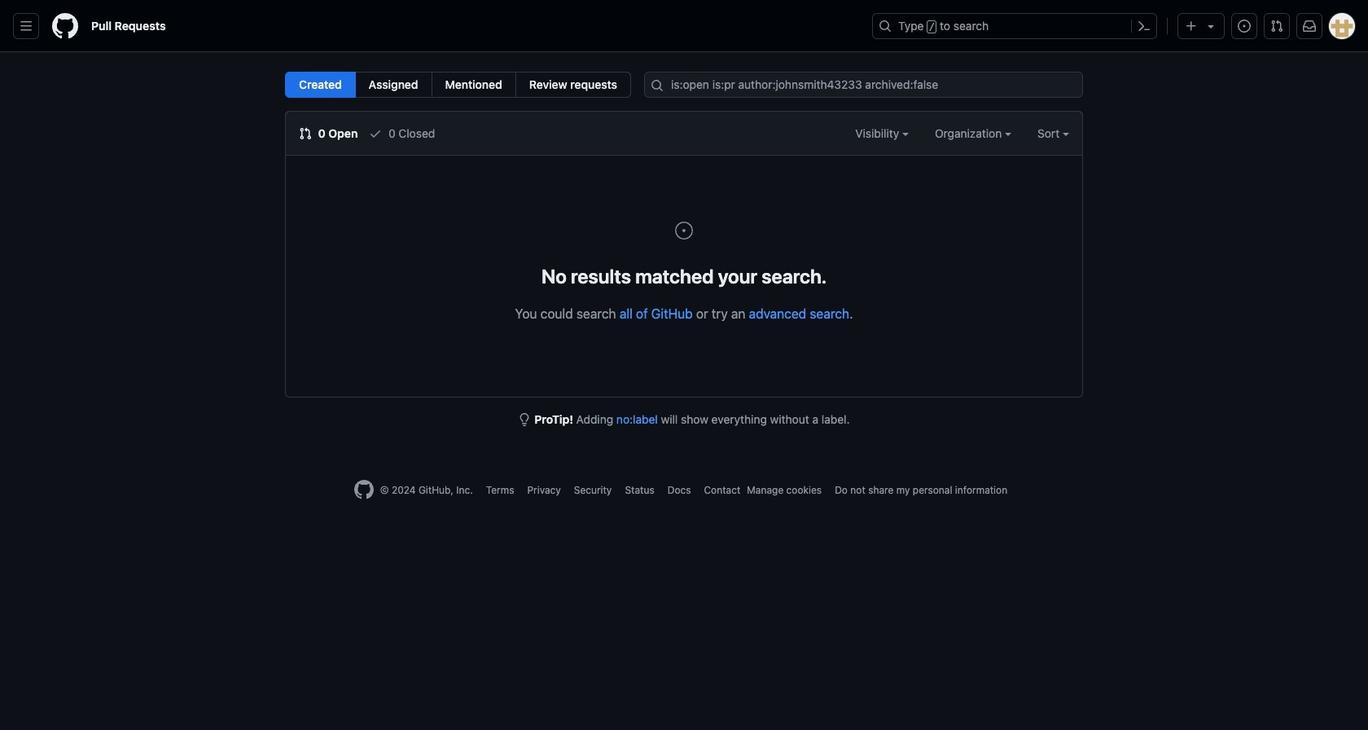 Task type: locate. For each thing, give the bounding box(es) containing it.
Search all issues text field
[[645, 72, 1084, 98]]

0 vertical spatial issue opened image
[[1238, 20, 1252, 33]]

git pull request image left check icon
[[299, 127, 312, 140]]

0 horizontal spatial issue opened image
[[675, 221, 694, 240]]

issue opened image
[[1238, 20, 1252, 33], [675, 221, 694, 240]]

0 horizontal spatial git pull request image
[[299, 127, 312, 140]]

light bulb image
[[519, 413, 532, 426]]

Issues search field
[[645, 72, 1084, 98]]

1 vertical spatial git pull request image
[[299, 127, 312, 140]]

1 horizontal spatial homepage image
[[354, 480, 374, 499]]

0 vertical spatial homepage image
[[52, 13, 78, 39]]

1 horizontal spatial git pull request image
[[1271, 20, 1284, 33]]

git pull request image left the you have no unread notifications 'image'
[[1271, 20, 1284, 33]]

command palette image
[[1138, 20, 1151, 33]]

git pull request image
[[1271, 20, 1284, 33], [299, 127, 312, 140]]

homepage image
[[52, 13, 78, 39], [354, 480, 374, 499]]



Task type: vqa. For each thing, say whether or not it's contained in the screenshot.
SEARCH image
yes



Task type: describe. For each thing, give the bounding box(es) containing it.
you have no unread notifications image
[[1304, 20, 1317, 33]]

pull requests element
[[285, 72, 632, 98]]

1 vertical spatial issue opened image
[[675, 221, 694, 240]]

check image
[[369, 127, 382, 140]]

0 vertical spatial git pull request image
[[1271, 20, 1284, 33]]

1 horizontal spatial issue opened image
[[1238, 20, 1252, 33]]

0 horizontal spatial homepage image
[[52, 13, 78, 39]]

1 vertical spatial homepage image
[[354, 480, 374, 499]]

search image
[[651, 79, 664, 92]]

triangle down image
[[1205, 20, 1218, 33]]



